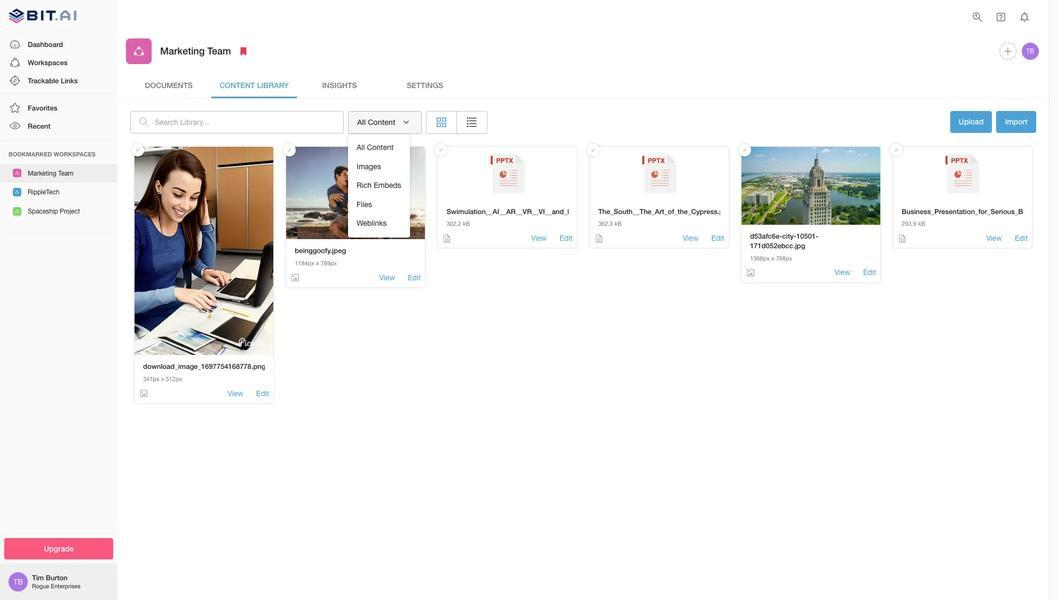 Task type: describe. For each thing, give the bounding box(es) containing it.
swimulation__ai__ar__vr__vi__and_haptic_feedback.pptx
[[447, 207, 640, 215]]

burton
[[46, 574, 68, 582]]

upgrade button
[[4, 538, 113, 560]]

business_presentation_for_serious_business.pp
[[902, 207, 1057, 215]]

edit for swimulation__ai__ar__vr__vi__and_haptic_feedback.pptx
[[560, 234, 573, 242]]

import
[[1005, 117, 1028, 126]]

tim
[[32, 574, 44, 582]]

trackable
[[28, 76, 59, 85]]

edit for d53afc6e-city-10501- 171d052ebcc.jpg
[[863, 268, 876, 277]]

marketing team button
[[0, 164, 117, 183]]

city-
[[782, 232, 797, 240]]

import button
[[997, 111, 1036, 133]]

edit link for business_presentation_for_serious_business.pp
[[1015, 233, 1028, 244]]

x for beinggoofy.jpeg
[[316, 260, 319, 266]]

enterprises
[[51, 583, 80, 590]]

1 horizontal spatial team
[[207, 45, 231, 57]]

workspaces
[[28, 58, 68, 67]]

swimulation__ai__ar__vr__vi__and_haptic_feedback.pptx 302.2 kb
[[447, 207, 640, 227]]

weblinks button
[[348, 214, 410, 233]]

edit for business_presentation_for_serious_business.pp
[[1015, 234, 1028, 242]]

1184px
[[295, 260, 314, 266]]

rich
[[357, 181, 372, 190]]

362.3
[[598, 221, 613, 227]]

content library link
[[211, 73, 297, 98]]

recent button
[[0, 117, 117, 135]]

kb for the_south__the_art_of_the_cypress.pptx
[[615, 221, 622, 227]]

content for first all content button
[[368, 117, 395, 127]]

edit link for the_south__the_art_of_the_cypress.pptx
[[712, 233, 725, 244]]

x for download_image_1697754168778.png
[[161, 376, 164, 382]]

documents
[[145, 80, 193, 90]]

upload
[[959, 117, 984, 126]]

team inside button
[[58, 170, 73, 177]]

download_image_1697754168778.png image
[[135, 147, 274, 355]]

view for beinggoofy.jpeg
[[379, 273, 395, 282]]

spaceship project button
[[0, 202, 117, 221]]

bookmarked
[[9, 150, 52, 157]]

tb button
[[1020, 41, 1041, 61]]

content inside tab list
[[220, 80, 255, 90]]

789px
[[321, 260, 337, 266]]

insights
[[322, 80, 357, 90]]

the_south__the_art_of_the_cypress.pptx 362.3 kb
[[598, 207, 734, 227]]

all for first all content button
[[357, 117, 366, 127]]

Search Library... search field
[[155, 111, 344, 133]]

all content for first all content button from the bottom of the page
[[357, 143, 394, 152]]

content library
[[220, 80, 289, 90]]

1366px
[[750, 255, 770, 262]]

edit for the_south__the_art_of_the_cypress.pptx
[[712, 234, 725, 242]]

beinggoofy.jpeg image
[[286, 147, 425, 239]]

files button
[[348, 195, 410, 214]]

spaceship
[[28, 208, 58, 215]]

1 horizontal spatial marketing team
[[160, 45, 231, 57]]

768px
[[776, 255, 792, 262]]

download_image_1697754168778.png
[[143, 362, 266, 371]]

edit for download_image_1697754168778.png
[[256, 389, 269, 398]]

upgrade
[[44, 544, 74, 553]]

trackable links
[[28, 76, 78, 85]]

weblinks
[[357, 219, 387, 228]]

all for first all content button from the bottom of the page
[[357, 143, 365, 152]]

d53afc6e city 10501 171d052ebcc.jpg image
[[742, 147, 881, 225]]

dashboard
[[28, 40, 63, 48]]

bookmarked workspaces
[[9, 150, 96, 157]]

embeds
[[374, 181, 401, 190]]



Task type: vqa. For each thing, say whether or not it's contained in the screenshot.


Task type: locate. For each thing, give the bounding box(es) containing it.
view link for beinggoofy.jpeg
[[379, 273, 395, 283]]

edit link
[[560, 233, 573, 244], [712, 233, 725, 244], [1015, 233, 1028, 244], [863, 268, 876, 278], [408, 273, 421, 283], [256, 388, 269, 399]]

1 vertical spatial marketing
[[28, 170, 56, 177]]

0 horizontal spatial marketing
[[28, 170, 56, 177]]

1 vertical spatial all content
[[357, 143, 394, 152]]

0 horizontal spatial team
[[58, 170, 73, 177]]

1 vertical spatial all
[[357, 143, 365, 152]]

all down insights link
[[357, 117, 366, 127]]

kb inside the_south__the_art_of_the_cypress.pptx 362.3 kb
[[615, 221, 622, 227]]

marketing team
[[160, 45, 231, 57], [28, 170, 73, 177]]

settings link
[[382, 73, 468, 98]]

view for business_presentation_for_serious_business.pp
[[987, 234, 1002, 242]]

1 horizontal spatial kb
[[615, 221, 622, 227]]

1 vertical spatial content
[[368, 117, 395, 127]]

all content button up images button
[[348, 111, 422, 134]]

view for the_south__the_art_of_the_cypress.pptx
[[683, 234, 699, 242]]

tim burton rogue enterprises
[[32, 574, 80, 590]]

all content button up images
[[348, 138, 410, 157]]

images button
[[348, 157, 410, 176]]

x left 789px at the left of the page
[[316, 260, 319, 266]]

marketing up documents
[[160, 45, 205, 57]]

kb right 302.2
[[463, 221, 470, 227]]

x inside download_image_1697754168778.png 341px x 512px
[[161, 376, 164, 382]]

marketing team inside button
[[28, 170, 73, 177]]

trackable links button
[[0, 72, 117, 90]]

dashboard button
[[0, 35, 117, 53]]

marketing up rippletech
[[28, 170, 56, 177]]

team
[[207, 45, 231, 57], [58, 170, 73, 177]]

rippletech
[[28, 189, 59, 196]]

view
[[531, 234, 547, 242], [683, 234, 699, 242], [987, 234, 1002, 242], [835, 268, 851, 277], [379, 273, 395, 282], [228, 389, 243, 398]]

x
[[771, 255, 774, 262], [316, 260, 319, 266], [161, 376, 164, 382]]

insights link
[[297, 73, 382, 98]]

1 all content button from the top
[[348, 111, 422, 134]]

edit link for download_image_1697754168778.png
[[256, 388, 269, 399]]

favorites
[[28, 104, 57, 112]]

remove bookmark image
[[237, 45, 250, 58]]

1 horizontal spatial marketing
[[160, 45, 205, 57]]

all
[[357, 117, 366, 127], [357, 143, 365, 152]]

1 vertical spatial team
[[58, 170, 73, 177]]

rich embeds
[[357, 181, 401, 190]]

0 horizontal spatial x
[[161, 376, 164, 382]]

view for download_image_1697754168778.png
[[228, 389, 243, 398]]

d53afc6e-
[[750, 232, 782, 240]]

0 vertical spatial tb
[[1027, 48, 1035, 55]]

links
[[61, 76, 78, 85]]

0 horizontal spatial marketing team
[[28, 170, 73, 177]]

2 kb from the left
[[615, 221, 622, 227]]

view link for business_presentation_for_serious_business.pp
[[987, 233, 1002, 244]]

tb
[[1027, 48, 1035, 55], [13, 578, 23, 586]]

2 all content button from the top
[[348, 138, 410, 157]]

171d052ebcc.jpg
[[750, 241, 805, 250]]

512px
[[166, 376, 182, 382]]

2 vertical spatial content
[[367, 143, 394, 152]]

0 horizontal spatial tb
[[13, 578, 23, 586]]

view link for download_image_1697754168778.png
[[228, 388, 243, 399]]

marketing team down bookmarked workspaces
[[28, 170, 73, 177]]

kb
[[463, 221, 470, 227], [615, 221, 622, 227], [918, 221, 925, 227]]

edit for beinggoofy.jpeg
[[408, 273, 421, 282]]

project
[[60, 208, 80, 215]]

d53afc6e-city-10501- 171d052ebcc.jpg 1366px x 768px
[[750, 232, 819, 262]]

marketing
[[160, 45, 205, 57], [28, 170, 56, 177]]

beinggoofy.jpeg 1184px x 789px
[[295, 246, 346, 266]]

group
[[426, 111, 487, 134]]

0 vertical spatial marketing team
[[160, 45, 231, 57]]

edit link for swimulation__ai__ar__vr__vi__and_haptic_feedback.pptx
[[560, 233, 573, 244]]

download_image_1697754168778.png 341px x 512px
[[143, 362, 266, 382]]

view link for d53afc6e-city-10501- 171d052ebcc.jpg
[[835, 268, 851, 278]]

spaceship project
[[28, 208, 80, 215]]

all content button
[[348, 111, 422, 134], [348, 138, 410, 157]]

view link for the_south__the_art_of_the_cypress.pptx
[[683, 233, 699, 244]]

tab list
[[126, 73, 1041, 98]]

2 horizontal spatial x
[[771, 255, 774, 262]]

3 kb from the left
[[918, 221, 925, 227]]

0 vertical spatial content
[[220, 80, 255, 90]]

kb right 362.3
[[615, 221, 622, 227]]

0 vertical spatial all content
[[357, 117, 395, 127]]

favorites button
[[0, 99, 117, 117]]

workspaces
[[54, 150, 96, 157]]

0 vertical spatial marketing
[[160, 45, 205, 57]]

293.9
[[902, 221, 917, 227]]

all up images
[[357, 143, 365, 152]]

x inside d53afc6e-city-10501- 171d052ebcc.jpg 1366px x 768px
[[771, 255, 774, 262]]

view link
[[531, 233, 547, 244], [683, 233, 699, 244], [987, 233, 1002, 244], [835, 268, 851, 278], [379, 273, 395, 283], [228, 388, 243, 399]]

content
[[220, 80, 255, 90], [368, 117, 395, 127], [367, 143, 394, 152]]

marketing inside marketing team button
[[28, 170, 56, 177]]

view for swimulation__ai__ar__vr__vi__and_haptic_feedback.pptx
[[531, 234, 547, 242]]

library
[[257, 80, 289, 90]]

beinggoofy.jpeg
[[295, 246, 346, 255]]

team left remove bookmark icon
[[207, 45, 231, 57]]

0 vertical spatial all content button
[[348, 111, 422, 134]]

0 horizontal spatial kb
[[463, 221, 470, 227]]

workspaces button
[[0, 53, 117, 72]]

tb inside button
[[1027, 48, 1035, 55]]

content for first all content button from the bottom of the page
[[367, 143, 394, 152]]

rippletech button
[[0, 183, 117, 202]]

1 vertical spatial tb
[[13, 578, 23, 586]]

1 kb from the left
[[463, 221, 470, 227]]

x left 768px on the top
[[771, 255, 774, 262]]

kb inside the business_presentation_for_serious_business.pp 293.9 kb
[[918, 221, 925, 227]]

business_presentation_for_serious_business.pp 293.9 kb
[[902, 207, 1057, 227]]

view for d53afc6e-city-10501- 171d052ebcc.jpg
[[835, 268, 851, 277]]

x left 512px
[[161, 376, 164, 382]]

2 horizontal spatial kb
[[918, 221, 925, 227]]

302.2
[[447, 221, 461, 227]]

tab list containing documents
[[126, 73, 1041, 98]]

upload button
[[950, 111, 992, 134], [950, 111, 992, 133]]

the_south__the_art_of_the_cypress.pptx
[[598, 207, 734, 215]]

rogue
[[32, 583, 49, 590]]

images
[[357, 162, 381, 171]]

view link for swimulation__ai__ar__vr__vi__and_haptic_feedback.pptx
[[531, 233, 547, 244]]

all content
[[357, 117, 395, 127], [357, 143, 394, 152]]

kb right 293.9
[[918, 221, 925, 227]]

files
[[357, 200, 372, 209]]

1 horizontal spatial tb
[[1027, 48, 1035, 55]]

recent
[[28, 122, 51, 130]]

1 vertical spatial marketing team
[[28, 170, 73, 177]]

kb for business_presentation_for_serious_business.pp
[[918, 221, 925, 227]]

0 vertical spatial team
[[207, 45, 231, 57]]

marketing team up documents
[[160, 45, 231, 57]]

settings
[[407, 80, 443, 90]]

all content for first all content button
[[357, 117, 395, 127]]

team up rippletech button
[[58, 170, 73, 177]]

341px
[[143, 376, 159, 382]]

documents link
[[126, 73, 211, 98]]

edit
[[560, 234, 573, 242], [712, 234, 725, 242], [1015, 234, 1028, 242], [863, 268, 876, 277], [408, 273, 421, 282], [256, 389, 269, 398]]

edit link for d53afc6e-city-10501- 171d052ebcc.jpg
[[863, 268, 876, 278]]

0 vertical spatial all
[[357, 117, 366, 127]]

10501-
[[797, 232, 819, 240]]

edit link for beinggoofy.jpeg
[[408, 273, 421, 283]]

1 vertical spatial all content button
[[348, 138, 410, 157]]

kb inside swimulation__ai__ar__vr__vi__and_haptic_feedback.pptx 302.2 kb
[[463, 221, 470, 227]]

kb for swimulation__ai__ar__vr__vi__and_haptic_feedback.pptx
[[463, 221, 470, 227]]

rich embeds button
[[348, 176, 410, 195]]

x inside the beinggoofy.jpeg 1184px x 789px
[[316, 260, 319, 266]]

1 horizontal spatial x
[[316, 260, 319, 266]]



